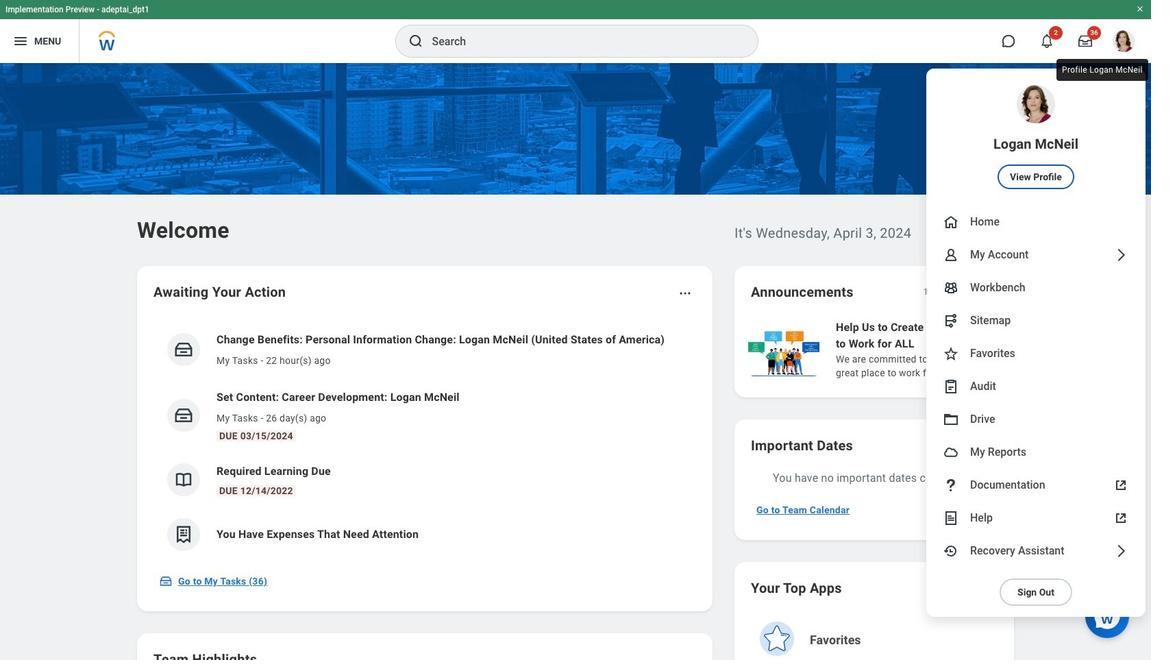 Task type: describe. For each thing, give the bounding box(es) containing it.
star image
[[943, 346, 960, 362]]

chevron right image for user image
[[1113, 247, 1130, 263]]

2 menu item from the top
[[927, 206, 1146, 239]]

avatar image
[[943, 444, 960, 461]]

folder open image
[[943, 411, 960, 428]]

notifications large image
[[1041, 34, 1054, 48]]

6 menu item from the top
[[927, 337, 1146, 370]]

chevron left small image
[[956, 285, 969, 299]]

1 horizontal spatial list
[[746, 318, 1152, 381]]

contact card matrix manager image
[[943, 280, 960, 296]]

ext link image for second menu item from the bottom of the page
[[1113, 510, 1130, 526]]

0 horizontal spatial list
[[154, 321, 696, 562]]

chevron right image for time image
[[1113, 543, 1130, 559]]

inbox large image
[[1079, 34, 1093, 48]]

8 menu item from the top
[[927, 403, 1146, 436]]

9 menu item from the top
[[927, 436, 1146, 469]]

close environment banner image
[[1137, 5, 1145, 13]]

document image
[[943, 510, 960, 526]]

inbox image
[[173, 405, 194, 426]]

11 menu item from the top
[[927, 502, 1146, 535]]



Task type: locate. For each thing, give the bounding box(es) containing it.
dashboard expenses image
[[173, 524, 194, 545]]

10 menu item from the top
[[927, 469, 1146, 502]]

1 vertical spatial chevron right image
[[1113, 543, 1130, 559]]

paste image
[[943, 378, 960, 395]]

endpoints image
[[943, 313, 960, 329]]

1 horizontal spatial inbox image
[[173, 339, 194, 360]]

7 menu item from the top
[[927, 370, 1146, 403]]

1 ext link image from the top
[[1113, 477, 1130, 494]]

home image
[[943, 214, 960, 230]]

0 horizontal spatial inbox image
[[159, 574, 173, 588]]

chevron right image
[[1113, 247, 1130, 263], [1113, 543, 1130, 559]]

4 menu item from the top
[[927, 271, 1146, 304]]

2 chevron right image from the top
[[1113, 543, 1130, 559]]

book open image
[[173, 470, 194, 490]]

ext link image
[[1113, 477, 1130, 494], [1113, 510, 1130, 526]]

banner
[[0, 0, 1152, 617]]

3 menu item from the top
[[927, 239, 1146, 271]]

tooltip
[[1054, 56, 1152, 84]]

1 vertical spatial ext link image
[[1113, 510, 1130, 526]]

status
[[924, 287, 946, 298]]

0 vertical spatial chevron right image
[[1113, 247, 1130, 263]]

1 vertical spatial inbox image
[[159, 574, 173, 588]]

logan mcneil image
[[1113, 30, 1135, 52]]

5 menu item from the top
[[927, 304, 1146, 337]]

12 menu item from the top
[[927, 535, 1146, 568]]

search image
[[408, 33, 424, 49]]

ext link image for 10th menu item
[[1113, 477, 1130, 494]]

Search Workday  search field
[[432, 26, 730, 56]]

1 menu item from the top
[[927, 69, 1146, 206]]

user image
[[943, 247, 960, 263]]

0 vertical spatial ext link image
[[1113, 477, 1130, 494]]

1 chevron right image from the top
[[1113, 247, 1130, 263]]

2 ext link image from the top
[[1113, 510, 1130, 526]]

menu item
[[927, 69, 1146, 206], [927, 206, 1146, 239], [927, 239, 1146, 271], [927, 271, 1146, 304], [927, 304, 1146, 337], [927, 337, 1146, 370], [927, 370, 1146, 403], [927, 403, 1146, 436], [927, 436, 1146, 469], [927, 469, 1146, 502], [927, 502, 1146, 535], [927, 535, 1146, 568]]

menu
[[927, 69, 1146, 617]]

chevron right small image
[[980, 285, 994, 299]]

list
[[746, 318, 1152, 381], [154, 321, 696, 562]]

main content
[[0, 63, 1152, 660]]

inbox image
[[173, 339, 194, 360], [159, 574, 173, 588]]

time image
[[943, 543, 960, 559]]

question image
[[943, 477, 960, 494]]

0 vertical spatial inbox image
[[173, 339, 194, 360]]

justify image
[[12, 33, 29, 49]]



Task type: vqa. For each thing, say whether or not it's contained in the screenshot.
ENDPOINTS icon in the right of the page
yes



